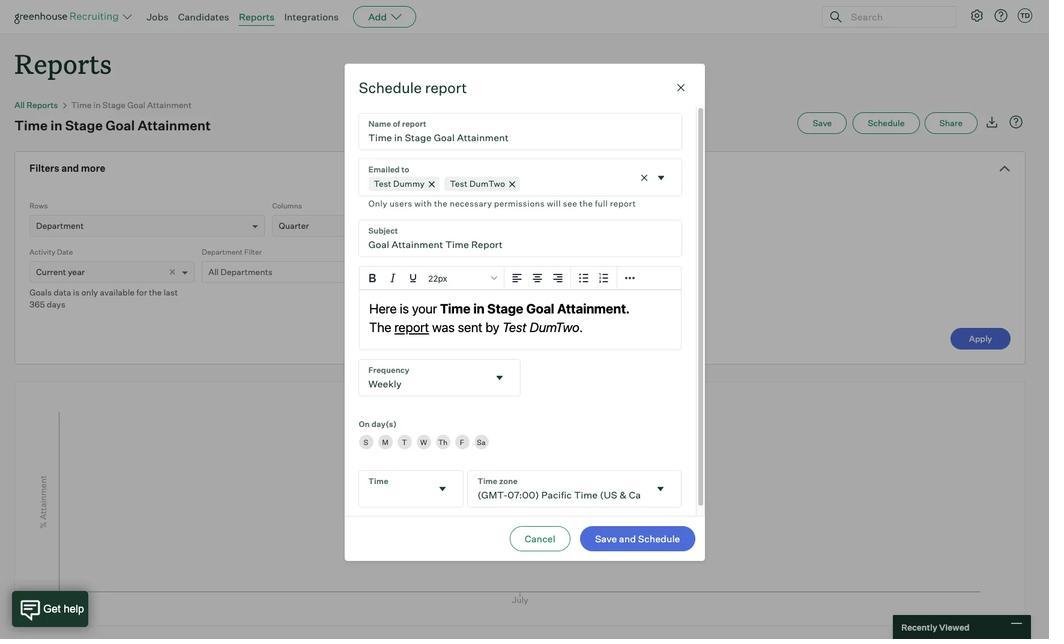 Task type: vqa. For each thing, say whether or not it's contained in the screenshot.
recruiting!
no



Task type: describe. For each thing, give the bounding box(es) containing it.
for
[[136, 287, 147, 297]]

the inside goals data is only available for the last 365 days
[[149, 287, 162, 297]]

available
[[100, 287, 135, 297]]

data
[[54, 287, 71, 297]]

day(s)
[[372, 419, 397, 429]]

1 vertical spatial goal
[[106, 117, 135, 133]]

year
[[68, 267, 85, 277]]

save for save
[[813, 118, 832, 128]]

all for all departments
[[208, 267, 219, 277]]

1 horizontal spatial in
[[93, 100, 101, 110]]

td
[[1021, 11, 1030, 20]]

f
[[460, 438, 464, 447]]

reports link
[[239, 11, 275, 23]]

date
[[57, 248, 73, 257]]

is
[[73, 287, 80, 297]]

2 horizontal spatial the
[[580, 198, 593, 209]]

×
[[169, 265, 176, 278]]

save and schedule
[[595, 533, 680, 545]]

rows
[[29, 201, 48, 210]]

w
[[420, 438, 427, 447]]

save button
[[798, 112, 847, 134]]

all reports
[[14, 100, 58, 110]]

1 vertical spatial attainment
[[138, 117, 211, 133]]

365
[[29, 299, 45, 309]]

1 horizontal spatial time
[[71, 100, 92, 110]]

2 toolbar from the left
[[571, 267, 617, 290]]

0 vertical spatial reports
[[239, 11, 275, 23]]

current year option
[[36, 267, 85, 277]]

necessary
[[450, 198, 492, 209]]

td button
[[1016, 6, 1035, 25]]

filter
[[244, 248, 262, 257]]

only
[[369, 198, 388, 209]]

candidates link
[[178, 11, 229, 23]]

filters and more
[[29, 162, 105, 174]]

th
[[438, 438, 448, 447]]

1 horizontal spatial the
[[434, 198, 448, 209]]

activity date
[[29, 248, 73, 257]]

s
[[364, 438, 369, 447]]

candidates
[[178, 11, 229, 23]]

add button
[[353, 6, 416, 28]]

save for save and schedule
[[595, 533, 617, 545]]

1 vertical spatial in
[[50, 117, 62, 133]]

share
[[940, 118, 963, 128]]

time in stage goal attainment link
[[71, 100, 192, 110]]

close modal icon image
[[674, 81, 688, 95]]

report inside clear selection field
[[610, 198, 636, 209]]

test for test dumtwo
[[450, 179, 468, 189]]

department option
[[36, 221, 84, 231]]

integrations
[[284, 11, 339, 23]]

faq image
[[1009, 115, 1024, 129]]

2 vertical spatial reports
[[27, 100, 58, 110]]

toggle flyout image inside clear selection field
[[655, 172, 667, 184]]

xychart image
[[29, 382, 1011, 622]]

apply button
[[951, 328, 1011, 350]]

last
[[164, 287, 178, 297]]

see
[[563, 198, 578, 209]]

test dumtwo
[[450, 179, 505, 189]]

22px toolbar
[[360, 267, 504, 290]]

sa
[[477, 438, 486, 447]]



Task type: locate. For each thing, give the bounding box(es) containing it.
td button
[[1018, 8, 1033, 23]]

department for department filter
[[202, 248, 243, 257]]

and for save
[[619, 533, 636, 545]]

1 horizontal spatial department
[[202, 248, 243, 257]]

0 horizontal spatial save
[[595, 533, 617, 545]]

t
[[402, 438, 407, 447]]

test for test dummy
[[374, 179, 391, 189]]

0 vertical spatial and
[[61, 162, 79, 174]]

goals
[[29, 287, 52, 297]]

none field clear selection
[[359, 159, 682, 211]]

columns
[[272, 201, 302, 210]]

all for all reports
[[14, 100, 25, 110]]

1 vertical spatial department
[[202, 248, 243, 257]]

time in stage goal attainment
[[71, 100, 192, 110], [14, 117, 211, 133]]

department up date
[[36, 221, 84, 231]]

none field containing test dummy
[[359, 159, 682, 211]]

0 horizontal spatial test
[[374, 179, 391, 189]]

0 vertical spatial department
[[36, 221, 84, 231]]

on
[[359, 419, 370, 429]]

permissions
[[494, 198, 545, 209]]

the
[[434, 198, 448, 209], [580, 198, 593, 209], [149, 287, 162, 297]]

save and schedule this report to revisit it! element
[[798, 112, 853, 134]]

stage
[[102, 100, 126, 110], [65, 117, 103, 133]]

0 horizontal spatial department
[[36, 221, 84, 231]]

in
[[93, 100, 101, 110], [50, 117, 62, 133]]

1 horizontal spatial and
[[619, 533, 636, 545]]

and inside button
[[619, 533, 636, 545]]

toggle flyout image
[[655, 172, 667, 184], [494, 372, 506, 384], [437, 483, 449, 495], [655, 483, 667, 495]]

schedule for schedule
[[868, 118, 905, 128]]

0 vertical spatial schedule
[[359, 79, 422, 97]]

test dummy
[[374, 179, 425, 189]]

0 horizontal spatial and
[[61, 162, 79, 174]]

1 horizontal spatial save
[[813, 118, 832, 128]]

attainment
[[147, 100, 192, 110], [138, 117, 211, 133]]

and for filters
[[61, 162, 79, 174]]

days
[[47, 299, 65, 309]]

add
[[368, 11, 387, 23]]

test up 'only'
[[374, 179, 391, 189]]

the right with
[[434, 198, 448, 209]]

test
[[374, 179, 391, 189], [450, 179, 468, 189]]

only
[[81, 287, 98, 297]]

1 horizontal spatial report
[[610, 198, 636, 209]]

1 test from the left
[[374, 179, 391, 189]]

1 vertical spatial time
[[14, 117, 48, 133]]

configure image
[[970, 8, 985, 23]]

toolbar
[[504, 267, 571, 290], [571, 267, 617, 290]]

jobs link
[[147, 11, 169, 23]]

schedule for schedule report
[[359, 79, 422, 97]]

schedule button
[[853, 112, 920, 134]]

0 horizontal spatial the
[[149, 287, 162, 297]]

time down all reports link
[[14, 117, 48, 133]]

0 horizontal spatial schedule
[[359, 79, 422, 97]]

0 vertical spatial report
[[425, 79, 467, 97]]

save
[[813, 118, 832, 128], [595, 533, 617, 545]]

current
[[36, 267, 66, 277]]

apply
[[969, 334, 993, 344]]

download image
[[985, 115, 1000, 129]]

0 vertical spatial all
[[14, 100, 25, 110]]

time
[[71, 100, 92, 110], [14, 117, 48, 133]]

full
[[595, 198, 608, 209]]

2 test from the left
[[450, 179, 468, 189]]

1 vertical spatial save
[[595, 533, 617, 545]]

cancel button
[[510, 526, 571, 551]]

1 vertical spatial time in stage goal attainment
[[14, 117, 211, 133]]

with
[[414, 198, 432, 209]]

0 horizontal spatial time
[[14, 117, 48, 133]]

2 horizontal spatial schedule
[[868, 118, 905, 128]]

0 vertical spatial time in stage goal attainment
[[71, 100, 192, 110]]

1 vertical spatial and
[[619, 533, 636, 545]]

goals data is only available for the last 365 days
[[29, 287, 178, 309]]

activity
[[29, 248, 55, 257]]

Search text field
[[848, 8, 946, 26]]

users
[[390, 198, 412, 209]]

departments
[[221, 267, 273, 277]]

greenhouse recruiting image
[[14, 10, 123, 24]]

1 horizontal spatial test
[[450, 179, 468, 189]]

test up necessary
[[450, 179, 468, 189]]

all departments
[[208, 267, 273, 277]]

department filter
[[202, 248, 262, 257]]

None field
[[359, 159, 682, 211], [359, 360, 520, 396], [359, 471, 463, 507], [468, 471, 682, 507], [359, 360, 520, 396], [359, 471, 463, 507], [468, 471, 682, 507]]

0 vertical spatial goal
[[127, 100, 145, 110]]

current year
[[36, 267, 85, 277]]

1 vertical spatial schedule
[[868, 118, 905, 128]]

schedule report
[[359, 79, 467, 97]]

1 horizontal spatial all
[[208, 267, 219, 277]]

save and schedule button
[[580, 526, 695, 551]]

viewed
[[939, 622, 970, 632]]

1 horizontal spatial schedule
[[638, 533, 680, 545]]

22px
[[428, 273, 447, 283]]

quarter option
[[279, 221, 309, 231]]

1 toolbar from the left
[[504, 267, 571, 290]]

filters
[[29, 162, 59, 174]]

will
[[547, 198, 561, 209]]

department for department
[[36, 221, 84, 231]]

all reports link
[[14, 100, 58, 110]]

0 horizontal spatial all
[[14, 100, 25, 110]]

and
[[61, 162, 79, 174], [619, 533, 636, 545]]

0 vertical spatial attainment
[[147, 100, 192, 110]]

0 vertical spatial save
[[813, 118, 832, 128]]

only users with the necessary permissions will see the full report
[[369, 198, 636, 209]]

22px button
[[423, 268, 501, 289]]

share button
[[925, 112, 978, 134]]

department up all departments at top
[[202, 248, 243, 257]]

1 vertical spatial stage
[[65, 117, 103, 133]]

all
[[14, 100, 25, 110], [208, 267, 219, 277]]

goal
[[127, 100, 145, 110], [106, 117, 135, 133]]

0 horizontal spatial in
[[50, 117, 62, 133]]

quarter
[[279, 221, 309, 231]]

dumtwo
[[470, 179, 505, 189]]

None text field
[[359, 114, 682, 150], [359, 221, 682, 257], [359, 114, 682, 150], [359, 221, 682, 257]]

0 vertical spatial time
[[71, 100, 92, 110]]

cancel
[[525, 533, 556, 545]]

integrations link
[[284, 11, 339, 23]]

0 vertical spatial in
[[93, 100, 101, 110]]

1 vertical spatial report
[[610, 198, 636, 209]]

the right for
[[149, 287, 162, 297]]

recently
[[902, 622, 938, 632]]

recently viewed
[[902, 622, 970, 632]]

jobs
[[147, 11, 169, 23]]

department
[[36, 221, 84, 231], [202, 248, 243, 257]]

schedule
[[359, 79, 422, 97], [868, 118, 905, 128], [638, 533, 680, 545]]

1 vertical spatial reports
[[14, 46, 112, 81]]

0 vertical spatial stage
[[102, 100, 126, 110]]

None text field
[[359, 360, 489, 396], [359, 471, 432, 507], [468, 471, 650, 507], [359, 360, 489, 396], [359, 471, 432, 507], [468, 471, 650, 507]]

the left full
[[580, 198, 593, 209]]

time right all reports link
[[71, 100, 92, 110]]

1 vertical spatial all
[[208, 267, 219, 277]]

reports
[[239, 11, 275, 23], [14, 46, 112, 81], [27, 100, 58, 110]]

clear selection image
[[638, 172, 650, 184]]

report
[[425, 79, 467, 97], [610, 198, 636, 209]]

22px group
[[360, 267, 681, 290]]

2 vertical spatial schedule
[[638, 533, 680, 545]]

m
[[382, 438, 389, 447]]

0 horizontal spatial report
[[425, 79, 467, 97]]

more
[[81, 162, 105, 174]]

dummy
[[393, 179, 425, 189]]

on day(s)
[[359, 419, 397, 429]]



